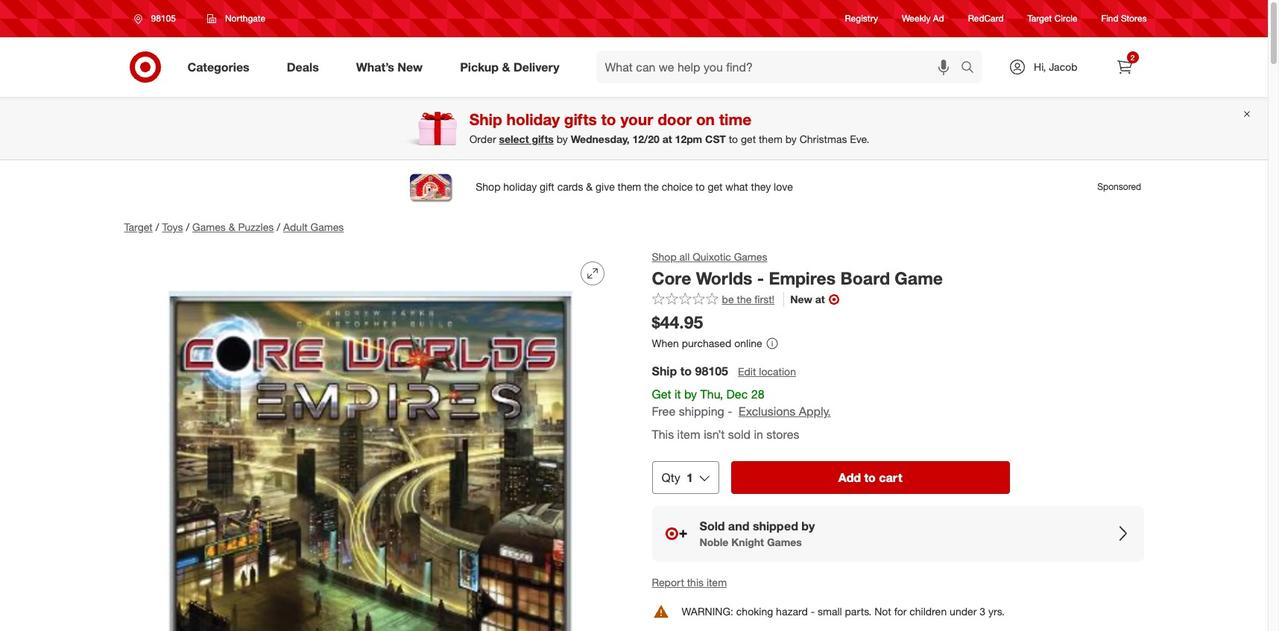 Task type: vqa. For each thing, say whether or not it's contained in the screenshot.
search
yes



Task type: describe. For each thing, give the bounding box(es) containing it.
choking
[[736, 605, 773, 618]]

qty 1
[[662, 470, 693, 485]]

worlds
[[696, 268, 752, 288]]

not
[[875, 605, 891, 618]]

holiday
[[507, 110, 560, 129]]

target for target circle
[[1028, 13, 1052, 24]]

- inside 'get it by thu, dec 28 free shipping - exclusions apply.'
[[728, 404, 732, 419]]

advertisement region
[[112, 169, 1156, 205]]

qty
[[662, 470, 681, 485]]

new at
[[790, 293, 825, 305]]

games & puzzles link
[[192, 221, 274, 233]]

ship for holiday
[[469, 110, 502, 129]]

by inside 'get it by thu, dec 28 free shipping - exclusions apply.'
[[684, 387, 697, 402]]

northgate
[[225, 13, 265, 24]]

shipped
[[753, 519, 798, 534]]

target circle
[[1028, 13, 1078, 24]]

by right them
[[786, 133, 797, 145]]

to up wednesday,
[[601, 110, 616, 129]]

this
[[687, 576, 704, 589]]

search button
[[954, 51, 990, 86]]

ship for to
[[652, 364, 677, 379]]

purchased
[[682, 337, 732, 349]]

stores
[[1121, 13, 1147, 24]]

christmas
[[800, 133, 847, 145]]

target / toys / games & puzzles / adult games
[[124, 221, 344, 233]]

find stores
[[1102, 13, 1147, 24]]

first!
[[755, 293, 775, 305]]

the
[[737, 293, 752, 305]]

add to cart
[[838, 470, 902, 485]]

add to cart button
[[731, 461, 1010, 494]]

circle
[[1055, 13, 1078, 24]]

to left get
[[729, 133, 738, 145]]

when
[[652, 337, 679, 349]]

target link
[[124, 221, 153, 233]]

what's new link
[[343, 51, 441, 83]]

pickup & delivery
[[460, 59, 560, 74]]

core worlds - empires board game, 1 of 2 image
[[124, 250, 616, 631]]

1 / from the left
[[156, 221, 159, 233]]

0 horizontal spatial &
[[229, 221, 235, 233]]

find
[[1102, 13, 1119, 24]]

eve.
[[850, 133, 869, 145]]

jacob
[[1049, 60, 1078, 73]]

target for target / toys / games & puzzles / adult games
[[124, 221, 153, 233]]

categories link
[[175, 51, 268, 83]]

target circle link
[[1028, 12, 1078, 25]]

free
[[652, 404, 676, 419]]

ad
[[933, 13, 944, 24]]

redcard link
[[968, 12, 1004, 25]]

weekly ad link
[[902, 12, 944, 25]]

warning:
[[682, 605, 734, 618]]

hazard
[[776, 605, 808, 618]]

registry link
[[845, 12, 878, 25]]

1
[[686, 470, 693, 485]]

all
[[680, 250, 690, 263]]

shipping
[[679, 404, 724, 419]]

registry
[[845, 13, 878, 24]]

2 link
[[1108, 51, 1141, 83]]

0 vertical spatial gifts
[[564, 110, 597, 129]]

northgate button
[[197, 5, 275, 32]]

what's new
[[356, 59, 423, 74]]

warning: choking hazard - small parts. not for children under 3 yrs.
[[682, 605, 1005, 618]]

item inside button
[[707, 576, 727, 589]]

sold and shipped by noble knight games
[[700, 519, 815, 548]]

noble
[[700, 536, 729, 548]]

ship holiday gifts to your door on time order select gifts by wednesday, 12/20 at 12pm cst to get them by christmas eve.
[[469, 110, 869, 145]]

deals link
[[274, 51, 338, 83]]

ship to 98105
[[652, 364, 728, 379]]

quixotic
[[693, 250, 731, 263]]

exclusions
[[739, 404, 796, 419]]

delivery
[[514, 59, 560, 74]]

weekly
[[902, 13, 931, 24]]

dec
[[727, 387, 748, 402]]

and
[[728, 519, 750, 534]]

deals
[[287, 59, 319, 74]]

your
[[621, 110, 653, 129]]

sold
[[728, 427, 751, 442]]

games right adult
[[311, 221, 344, 233]]

by down holiday
[[557, 133, 568, 145]]

games inside shop all quixotic games core worlds - empires board game
[[734, 250, 767, 263]]

get
[[741, 133, 756, 145]]

cart
[[879, 470, 902, 485]]

edit location
[[738, 366, 796, 378]]

weekly ad
[[902, 13, 944, 24]]

games right 'toys' link
[[192, 221, 226, 233]]

2 horizontal spatial -
[[811, 605, 815, 618]]

find stores link
[[1102, 12, 1147, 25]]



Task type: locate. For each thing, give the bounding box(es) containing it.
games
[[192, 221, 226, 233], [311, 221, 344, 233], [734, 250, 767, 263], [767, 536, 802, 548]]

1 horizontal spatial -
[[757, 268, 764, 288]]

in
[[754, 427, 763, 442]]

parts.
[[845, 605, 872, 618]]

0 horizontal spatial at
[[663, 133, 672, 145]]

item left isn't
[[677, 427, 701, 442]]

0 horizontal spatial item
[[677, 427, 701, 442]]

empires
[[769, 268, 836, 288]]

new right what's
[[398, 59, 423, 74]]

0 horizontal spatial new
[[398, 59, 423, 74]]

item right this
[[707, 576, 727, 589]]

new
[[398, 59, 423, 74], [790, 293, 812, 305]]

1 horizontal spatial target
[[1028, 13, 1052, 24]]

What can we help you find? suggestions appear below search field
[[596, 51, 965, 83]]

1 horizontal spatial item
[[707, 576, 727, 589]]

by inside sold and shipped by noble knight games
[[802, 519, 815, 534]]

- left small
[[811, 605, 815, 618]]

to up it
[[680, 364, 692, 379]]

& left puzzles
[[229, 221, 235, 233]]

0 horizontal spatial ship
[[469, 110, 502, 129]]

1 vertical spatial 98105
[[695, 364, 728, 379]]

hi, jacob
[[1034, 60, 1078, 73]]

/ left 'toys' link
[[156, 221, 159, 233]]

- down dec
[[728, 404, 732, 419]]

28
[[751, 387, 765, 402]]

item inside fulfillment region
[[677, 427, 701, 442]]

what's
[[356, 59, 394, 74]]

by right shipped in the right of the page
[[802, 519, 815, 534]]

ship
[[469, 110, 502, 129], [652, 364, 677, 379]]

/ left adult
[[277, 221, 280, 233]]

0 vertical spatial at
[[663, 133, 672, 145]]

98105 inside fulfillment region
[[695, 364, 728, 379]]

1 vertical spatial target
[[124, 221, 153, 233]]

&
[[502, 59, 510, 74], [229, 221, 235, 233]]

- inside shop all quixotic games core worlds - empires board game
[[757, 268, 764, 288]]

exclusions apply. button
[[739, 403, 831, 421]]

1 horizontal spatial gifts
[[564, 110, 597, 129]]

by right it
[[684, 387, 697, 402]]

order
[[469, 133, 496, 145]]

cst
[[705, 133, 726, 145]]

toys link
[[162, 221, 183, 233]]

0 vertical spatial -
[[757, 268, 764, 288]]

at inside ship holiday gifts to your door on time order select gifts by wednesday, 12/20 at 12pm cst to get them by christmas eve.
[[663, 133, 672, 145]]

target left circle
[[1028, 13, 1052, 24]]

2 / from the left
[[186, 221, 189, 233]]

gifts up wednesday,
[[564, 110, 597, 129]]

2
[[1131, 53, 1135, 62]]

online
[[734, 337, 762, 349]]

report this item button
[[652, 575, 727, 590]]

98105 up thu,
[[695, 364, 728, 379]]

pickup
[[460, 59, 499, 74]]

hi,
[[1034, 60, 1046, 73]]

children
[[910, 605, 947, 618]]

be the first!
[[722, 293, 775, 305]]

0 horizontal spatial 98105
[[151, 13, 176, 24]]

12pm
[[675, 133, 702, 145]]

3
[[980, 605, 986, 618]]

fulfillment region
[[652, 363, 1144, 562]]

when purchased online
[[652, 337, 762, 349]]

ship inside ship holiday gifts to your door on time order select gifts by wednesday, 12/20 at 12pm cst to get them by christmas eve.
[[469, 110, 502, 129]]

core
[[652, 268, 691, 288]]

knight
[[731, 536, 764, 548]]

redcard
[[968, 13, 1004, 24]]

0 vertical spatial new
[[398, 59, 423, 74]]

0 horizontal spatial -
[[728, 404, 732, 419]]

1 horizontal spatial at
[[815, 293, 825, 305]]

0 vertical spatial &
[[502, 59, 510, 74]]

0 horizontal spatial target
[[124, 221, 153, 233]]

ship up order
[[469, 110, 502, 129]]

get
[[652, 387, 671, 402]]

under
[[950, 605, 977, 618]]

games inside sold and shipped by noble knight games
[[767, 536, 802, 548]]

98105 button
[[124, 5, 191, 32]]

location
[[759, 366, 796, 378]]

& right pickup
[[502, 59, 510, 74]]

1 horizontal spatial /
[[186, 221, 189, 233]]

at down empires
[[815, 293, 825, 305]]

new down empires
[[790, 293, 812, 305]]

ship up get
[[652, 364, 677, 379]]

ship inside fulfillment region
[[652, 364, 677, 379]]

get it by thu, dec 28 free shipping - exclusions apply.
[[652, 387, 831, 419]]

puzzles
[[238, 221, 274, 233]]

shop
[[652, 250, 677, 263]]

0 vertical spatial item
[[677, 427, 701, 442]]

0 horizontal spatial /
[[156, 221, 159, 233]]

- up 'first!'
[[757, 268, 764, 288]]

1 vertical spatial &
[[229, 221, 235, 233]]

by
[[557, 133, 568, 145], [786, 133, 797, 145], [684, 387, 697, 402], [802, 519, 815, 534]]

12/20
[[633, 133, 660, 145]]

apply.
[[799, 404, 831, 419]]

1 horizontal spatial 98105
[[695, 364, 728, 379]]

game
[[895, 268, 943, 288]]

report this item
[[652, 576, 727, 589]]

add
[[838, 470, 861, 485]]

/ right toys
[[186, 221, 189, 233]]

0 vertical spatial ship
[[469, 110, 502, 129]]

0 horizontal spatial gifts
[[532, 133, 554, 145]]

1 vertical spatial gifts
[[532, 133, 554, 145]]

to right add on the right of page
[[864, 470, 876, 485]]

toys
[[162, 221, 183, 233]]

98105 inside dropdown button
[[151, 13, 176, 24]]

to inside button
[[864, 470, 876, 485]]

1 horizontal spatial ship
[[652, 364, 677, 379]]

2 horizontal spatial /
[[277, 221, 280, 233]]

select
[[499, 133, 529, 145]]

it
[[675, 387, 681, 402]]

games up worlds
[[734, 250, 767, 263]]

3 / from the left
[[277, 221, 280, 233]]

to
[[601, 110, 616, 129], [729, 133, 738, 145], [680, 364, 692, 379], [864, 470, 876, 485]]

1 vertical spatial ship
[[652, 364, 677, 379]]

98105 left northgate dropdown button
[[151, 13, 176, 24]]

target
[[1028, 13, 1052, 24], [124, 221, 153, 233]]

1 horizontal spatial &
[[502, 59, 510, 74]]

0 vertical spatial 98105
[[151, 13, 176, 24]]

games down shipped in the right of the page
[[767, 536, 802, 548]]

search
[[954, 61, 990, 76]]

wednesday,
[[571, 133, 630, 145]]

1 vertical spatial new
[[790, 293, 812, 305]]

1 vertical spatial -
[[728, 404, 732, 419]]

stores
[[767, 427, 799, 442]]

2 vertical spatial -
[[811, 605, 815, 618]]

be the first! link
[[652, 292, 775, 307]]

0 vertical spatial target
[[1028, 13, 1052, 24]]

gifts down holiday
[[532, 133, 554, 145]]

thu,
[[700, 387, 723, 402]]

1 vertical spatial item
[[707, 576, 727, 589]]

1 horizontal spatial new
[[790, 293, 812, 305]]

on
[[696, 110, 715, 129]]

at
[[663, 133, 672, 145], [815, 293, 825, 305]]

target left toys
[[124, 221, 153, 233]]

this item isn't sold in stores
[[652, 427, 799, 442]]

1 vertical spatial at
[[815, 293, 825, 305]]

isn't
[[704, 427, 725, 442]]

edit
[[738, 366, 756, 378]]

report
[[652, 576, 684, 589]]

at down door on the right top of the page
[[663, 133, 672, 145]]

yrs.
[[988, 605, 1005, 618]]

time
[[719, 110, 752, 129]]

them
[[759, 133, 783, 145]]

small
[[818, 605, 842, 618]]

adult games link
[[283, 221, 344, 233]]

$44.95
[[652, 311, 703, 332]]

edit location button
[[737, 364, 797, 380]]

door
[[658, 110, 692, 129]]



